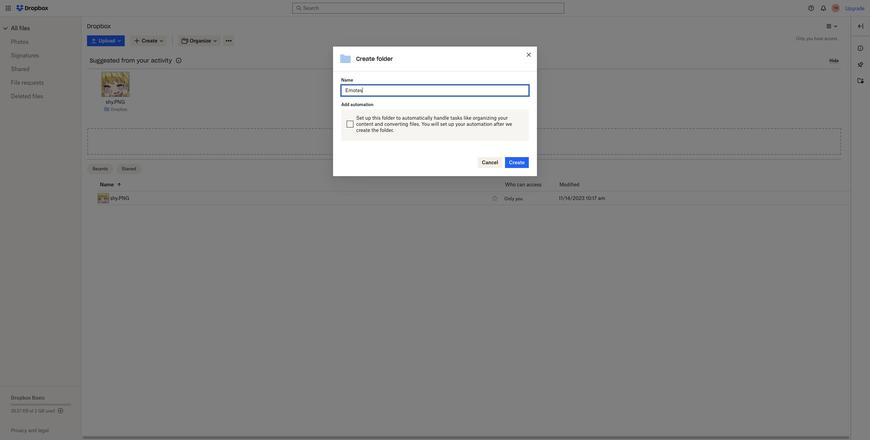 Task type: describe. For each thing, give the bounding box(es) containing it.
all files
[[11, 25, 30, 32]]

name inside name button
[[100, 182, 114, 187]]

and inside 'set up this folder to automatically handle tasks like organizing your content and converting files. you will set up your automation after we create the folder.'
[[375, 121, 383, 127]]

shy.png inside table
[[110, 195, 130, 201]]

/shy.png image inside name shy.png, modified 11/14/2023 10:17 am, element
[[98, 193, 109, 203]]

signatures link
[[11, 49, 71, 62]]

set
[[441, 121, 447, 127]]

1 horizontal spatial to
[[454, 138, 459, 144]]

add automation
[[342, 102, 374, 107]]

1 horizontal spatial access
[[825, 36, 838, 41]]

have
[[815, 36, 824, 41]]

dropbox for dropbox basic
[[11, 395, 31, 401]]

set up this folder to automatically handle tasks like organizing your content and converting files. you will set up your automation after we create the folder.
[[357, 115, 513, 133]]

dropbox link
[[111, 106, 127, 113]]

open activity image
[[857, 77, 865, 85]]

dropbox basic
[[11, 395, 45, 401]]

11/14/2023
[[559, 195, 585, 201]]

shared
[[11, 66, 29, 72]]

global header element
[[0, 0, 871, 17]]

automatically
[[402, 115, 433, 121]]

handle
[[434, 115, 450, 121]]

or
[[478, 138, 482, 144]]

file requests link
[[11, 76, 71, 89]]

create for create folder
[[357, 56, 375, 62]]

modified
[[560, 182, 580, 187]]

drop files here to upload, or click
[[420, 138, 495, 144]]

0 horizontal spatial and
[[28, 428, 37, 433]]

cancel button
[[478, 157, 503, 168]]

after
[[494, 121, 505, 127]]

deleted
[[11, 93, 31, 100]]

0 horizontal spatial up
[[366, 115, 371, 121]]

click
[[484, 138, 494, 144]]

open pinned items image
[[857, 61, 865, 69]]

name inside create folder dialog
[[342, 78, 353, 83]]

from
[[121, 57, 135, 64]]

activity
[[151, 57, 172, 64]]

get more space image
[[56, 407, 64, 415]]

drop
[[420, 138, 431, 144]]

11/14/2023 10:17 am
[[559, 195, 606, 201]]

you for only you have access
[[807, 36, 814, 41]]

0 vertical spatial shy.png link
[[106, 98, 125, 106]]

Name text field
[[346, 87, 525, 94]]

create folder dialog
[[333, 47, 538, 176]]

add
[[342, 102, 350, 107]]

create for create
[[510, 160, 525, 165]]

files for deleted
[[32, 93, 43, 100]]

all files link
[[11, 23, 82, 34]]

files.
[[410, 121, 421, 127]]

all
[[11, 25, 18, 32]]

who
[[506, 182, 516, 187]]

can
[[518, 182, 526, 187]]

name button
[[100, 180, 489, 189]]

deleted files link
[[11, 89, 71, 103]]

requests
[[22, 79, 44, 86]]

signatures
[[11, 52, 39, 59]]

here
[[443, 138, 453, 144]]

0 vertical spatial dropbox
[[87, 23, 111, 30]]

2
[[35, 409, 37, 414]]

legal
[[38, 428, 49, 433]]

the
[[372, 127, 379, 133]]

only you
[[505, 196, 523, 201]]

privacy
[[11, 428, 27, 433]]

name shy.png, modified 11/14/2023 10:17 am, element
[[82, 192, 852, 205]]

10:17
[[586, 195, 597, 201]]

kb
[[23, 409, 29, 414]]

you
[[422, 121, 430, 127]]

file requests
[[11, 79, 44, 86]]

2 vertical spatial your
[[456, 121, 466, 127]]

0 vertical spatial shy.png
[[106, 99, 125, 105]]

starred button
[[116, 164, 142, 175]]

cancel
[[482, 160, 499, 165]]

folder inside 'set up this folder to automatically handle tasks like organizing your content and converting files. you will set up your automation after we create the folder.'
[[382, 115, 395, 121]]

shy.png link inside table
[[110, 194, 130, 202]]



Task type: vqa. For each thing, say whether or not it's contained in the screenshot.
image- in the bottom of the page
no



Task type: locate. For each thing, give the bounding box(es) containing it.
to
[[397, 115, 401, 121], [454, 138, 459, 144]]

1 horizontal spatial you
[[807, 36, 814, 41]]

1 vertical spatial and
[[28, 428, 37, 433]]

0 vertical spatial folder
[[377, 56, 393, 62]]

0 horizontal spatial to
[[397, 115, 401, 121]]

used
[[46, 409, 55, 414]]

open information panel image
[[857, 44, 865, 52]]

shared link
[[11, 62, 71, 76]]

set
[[357, 115, 364, 121]]

we
[[506, 121, 513, 127]]

1 horizontal spatial name
[[342, 78, 353, 83]]

0 horizontal spatial you
[[516, 196, 523, 201]]

0 vertical spatial automation
[[351, 102, 374, 107]]

1 vertical spatial your
[[498, 115, 508, 121]]

will
[[431, 121, 439, 127]]

1 horizontal spatial create
[[510, 160, 525, 165]]

0 vertical spatial files
[[19, 25, 30, 32]]

up
[[366, 115, 371, 121], [449, 121, 455, 127]]

only left have
[[797, 36, 806, 41]]

/shy.png image down recents 'button'
[[98, 193, 109, 203]]

1 vertical spatial /shy.png image
[[98, 193, 109, 203]]

of
[[30, 409, 33, 414]]

1 horizontal spatial your
[[456, 121, 466, 127]]

recents
[[93, 166, 108, 171]]

1 vertical spatial access
[[527, 182, 542, 187]]

shy.png
[[106, 99, 125, 105], [110, 195, 130, 201]]

you left have
[[807, 36, 814, 41]]

basic
[[32, 395, 45, 401]]

you down can
[[516, 196, 523, 201]]

only for only you have access
[[797, 36, 806, 41]]

tasks
[[451, 115, 463, 121]]

0 vertical spatial your
[[137, 57, 149, 64]]

your right from at the left
[[137, 57, 149, 64]]

only you button
[[505, 196, 523, 201]]

shy.png up "dropbox" link
[[106, 99, 125, 105]]

this
[[373, 115, 381, 121]]

shy.png link up "dropbox" link
[[106, 98, 125, 106]]

1 vertical spatial files
[[32, 93, 43, 100]]

0 vertical spatial /shy.png image
[[101, 72, 130, 97]]

only inside name shy.png, modified 11/14/2023 10:17 am, element
[[505, 196, 515, 201]]

and left legal
[[28, 428, 37, 433]]

1 vertical spatial up
[[449, 121, 455, 127]]

1 vertical spatial shy.png link
[[110, 194, 130, 202]]

shy.png down starred button
[[110, 195, 130, 201]]

files down file requests link
[[32, 93, 43, 100]]

1 horizontal spatial automation
[[467, 121, 493, 127]]

2 horizontal spatial files
[[432, 138, 442, 144]]

1 horizontal spatial and
[[375, 121, 383, 127]]

deleted files
[[11, 93, 43, 100]]

files for drop
[[432, 138, 442, 144]]

0 vertical spatial you
[[807, 36, 814, 41]]

0 horizontal spatial create
[[357, 56, 375, 62]]

to inside 'set up this folder to automatically handle tasks like organizing your content and converting files. you will set up your automation after we create the folder.'
[[397, 115, 401, 121]]

am
[[599, 195, 606, 201]]

create button
[[505, 157, 529, 168]]

0 horizontal spatial your
[[137, 57, 149, 64]]

28.57
[[11, 409, 22, 414]]

name up add
[[342, 78, 353, 83]]

1 horizontal spatial up
[[449, 121, 455, 127]]

table containing name
[[82, 178, 852, 205]]

suggested from your activity
[[90, 57, 172, 64]]

your up 'after'
[[498, 115, 508, 121]]

like
[[464, 115, 472, 121]]

2 vertical spatial files
[[432, 138, 442, 144]]

2 horizontal spatial your
[[498, 115, 508, 121]]

converting
[[385, 121, 409, 127]]

create
[[357, 127, 371, 133]]

0 vertical spatial name
[[342, 78, 353, 83]]

dropbox logo - go to the homepage image
[[14, 3, 51, 14]]

photos
[[11, 38, 29, 45]]

automation up set
[[351, 102, 374, 107]]

starred
[[122, 166, 136, 171]]

access right have
[[825, 36, 838, 41]]

create
[[357, 56, 375, 62], [510, 160, 525, 165]]

upgrade link
[[846, 5, 865, 11]]

and
[[375, 121, 383, 127], [28, 428, 37, 433]]

folder.
[[380, 127, 394, 133]]

1 vertical spatial name
[[100, 182, 114, 187]]

add to starred image
[[491, 194, 499, 202]]

0 horizontal spatial name
[[100, 182, 114, 187]]

shy.png link down starred button
[[110, 194, 130, 202]]

0 vertical spatial access
[[825, 36, 838, 41]]

28.57 kb of 2 gb used
[[11, 409, 55, 414]]

suggested
[[90, 57, 120, 64]]

dropbox
[[87, 23, 111, 30], [111, 107, 127, 112], [11, 395, 31, 401]]

0 vertical spatial create
[[357, 56, 375, 62]]

gb
[[38, 409, 45, 414]]

content
[[357, 121, 374, 127]]

folder
[[377, 56, 393, 62], [382, 115, 395, 121]]

upgrade
[[846, 5, 865, 11]]

files left here
[[432, 138, 442, 144]]

/shy.png image up "dropbox" link
[[101, 72, 130, 97]]

up up content
[[366, 115, 371, 121]]

name
[[342, 78, 353, 83], [100, 182, 114, 187]]

1 horizontal spatial only
[[797, 36, 806, 41]]

you inside name shy.png, modified 11/14/2023 10:17 am, element
[[516, 196, 523, 201]]

0 horizontal spatial automation
[[351, 102, 374, 107]]

only for only you
[[505, 196, 515, 201]]

1 vertical spatial automation
[[467, 121, 493, 127]]

1 vertical spatial create
[[510, 160, 525, 165]]

automation down the organizing
[[467, 121, 493, 127]]

0 horizontal spatial only
[[505, 196, 515, 201]]

to up converting
[[397, 115, 401, 121]]

1 horizontal spatial files
[[32, 93, 43, 100]]

0 vertical spatial to
[[397, 115, 401, 121]]

you
[[807, 36, 814, 41], [516, 196, 523, 201]]

automation
[[351, 102, 374, 107], [467, 121, 493, 127]]

up right set
[[449, 121, 455, 127]]

modified button
[[560, 180, 598, 189]]

0 vertical spatial and
[[375, 121, 383, 127]]

files for all
[[19, 25, 30, 32]]

0 horizontal spatial access
[[527, 182, 542, 187]]

0 vertical spatial up
[[366, 115, 371, 121]]

your
[[137, 57, 149, 64], [498, 115, 508, 121], [456, 121, 466, 127]]

1 vertical spatial only
[[505, 196, 515, 201]]

1 vertical spatial dropbox
[[111, 107, 127, 112]]

only you have access
[[797, 36, 838, 41]]

and down this
[[375, 121, 383, 127]]

privacy and legal link
[[11, 428, 82, 433]]

to right here
[[454, 138, 459, 144]]

files right the all at the left top
[[19, 25, 30, 32]]

create inside "button"
[[510, 160, 525, 165]]

name down recents 'button'
[[100, 182, 114, 187]]

table
[[82, 178, 852, 205]]

your down tasks
[[456, 121, 466, 127]]

dropbox for "dropbox" link
[[111, 107, 127, 112]]

1 vertical spatial to
[[454, 138, 459, 144]]

0 horizontal spatial files
[[19, 25, 30, 32]]

1 vertical spatial you
[[516, 196, 523, 201]]

upload,
[[460, 138, 477, 144]]

access
[[825, 36, 838, 41], [527, 182, 542, 187]]

only down who
[[505, 196, 515, 201]]

you for only you
[[516, 196, 523, 201]]

0 vertical spatial only
[[797, 36, 806, 41]]

automation inside 'set up this folder to automatically handle tasks like organizing your content and converting files. you will set up your automation after we create the folder.'
[[467, 121, 493, 127]]

recents button
[[87, 164, 114, 175]]

1 vertical spatial folder
[[382, 115, 395, 121]]

photos link
[[11, 35, 71, 49]]

shy.png link
[[106, 98, 125, 106], [110, 194, 130, 202]]

privacy and legal
[[11, 428, 49, 433]]

open details pane image
[[857, 22, 865, 30]]

1 vertical spatial shy.png
[[110, 195, 130, 201]]

only
[[797, 36, 806, 41], [505, 196, 515, 201]]

2 vertical spatial dropbox
[[11, 395, 31, 401]]

who can access
[[506, 182, 542, 187]]

files
[[19, 25, 30, 32], [32, 93, 43, 100], [432, 138, 442, 144]]

access right can
[[527, 182, 542, 187]]

create folder
[[357, 56, 393, 62]]

organizing
[[473, 115, 497, 121]]

file
[[11, 79, 20, 86]]

/shy.png image
[[101, 72, 130, 97], [98, 193, 109, 203]]



